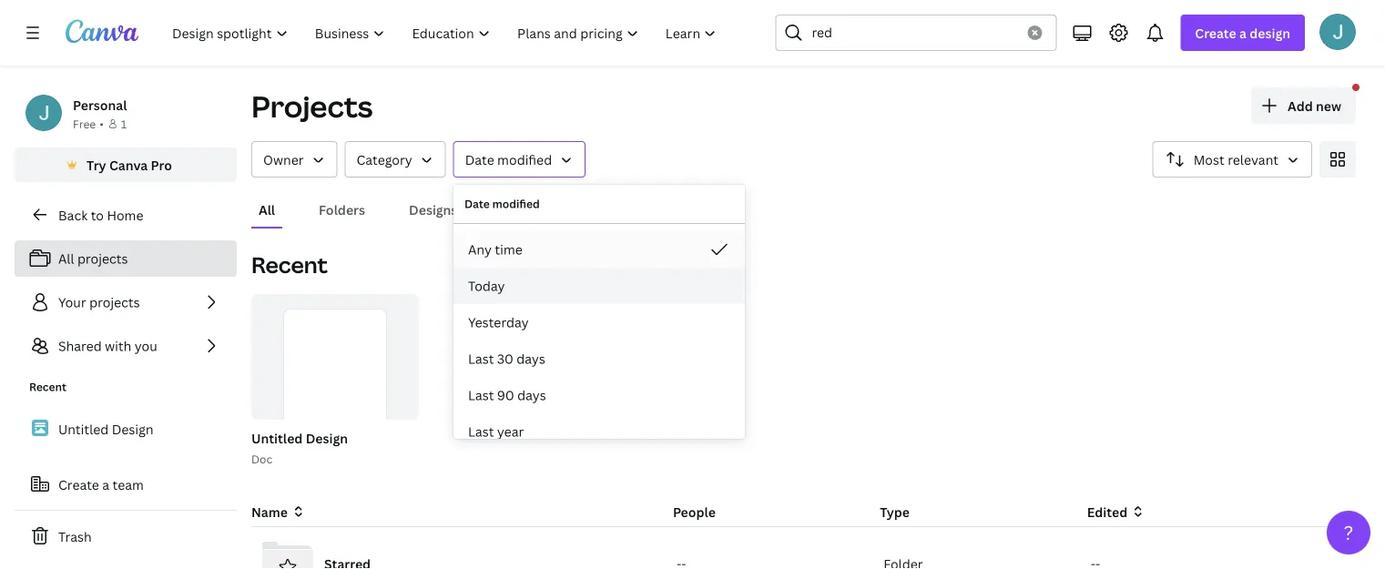Task type: locate. For each thing, give the bounding box(es) containing it.
1 vertical spatial all
[[58, 250, 74, 267]]

1 date from the top
[[465, 151, 494, 168]]

0 vertical spatial last
[[468, 350, 494, 368]]

untitled for untitled design
[[58, 421, 109, 438]]

list containing all projects
[[15, 241, 237, 364]]

days right 30
[[517, 350, 546, 368]]

date up images button
[[465, 151, 494, 168]]

any time option
[[454, 231, 745, 268]]

1 horizontal spatial create
[[1196, 24, 1237, 41]]

0 vertical spatial date
[[465, 151, 494, 168]]

a inside 'dropdown button'
[[1240, 24, 1247, 41]]

add
[[1288, 97, 1314, 114]]

a
[[1240, 24, 1247, 41], [102, 476, 109, 493]]

untitled up doc at the bottom left of the page
[[251, 430, 303, 447]]

create inside 'dropdown button'
[[1196, 24, 1237, 41]]

list box
[[454, 231, 745, 450]]

recent down shared
[[29, 379, 66, 395]]

canva
[[109, 156, 148, 174]]

0 vertical spatial projects
[[77, 250, 128, 267]]

your
[[58, 294, 86, 311]]

2 last from the top
[[468, 387, 494, 404]]

0 horizontal spatial a
[[102, 476, 109, 493]]

1 date modified from the top
[[465, 151, 552, 168]]

most relevant
[[1194, 151, 1279, 168]]

last
[[468, 350, 494, 368], [468, 387, 494, 404], [468, 423, 494, 441]]

0 horizontal spatial create
[[58, 476, 99, 493]]

1 horizontal spatial design
[[306, 430, 348, 447]]

create left design
[[1196, 24, 1237, 41]]

last for last 30 days
[[468, 350, 494, 368]]

try
[[87, 156, 106, 174]]

last 30 days button
[[454, 341, 745, 377]]

last year option
[[454, 414, 745, 450]]

0 vertical spatial create
[[1196, 24, 1237, 41]]

modified
[[498, 151, 552, 168], [493, 196, 540, 211]]

back to home link
[[15, 197, 237, 233]]

recent
[[251, 250, 328, 280], [29, 379, 66, 395]]

all up your
[[58, 250, 74, 267]]

1 vertical spatial create
[[58, 476, 99, 493]]

1 vertical spatial days
[[518, 387, 546, 404]]

? button
[[1327, 511, 1371, 555]]

create a design button
[[1181, 15, 1306, 51]]

1 vertical spatial a
[[102, 476, 109, 493]]

all
[[259, 201, 275, 218], [58, 250, 74, 267]]

any
[[468, 241, 492, 258]]

1 vertical spatial recent
[[29, 379, 66, 395]]

date inside button
[[465, 151, 494, 168]]

time
[[495, 241, 523, 258]]

untitled
[[58, 421, 109, 438], [251, 430, 303, 447]]

1 vertical spatial projects
[[89, 294, 140, 311]]

a for design
[[1240, 24, 1247, 41]]

design inside untitled design doc
[[306, 430, 348, 447]]

untitled inside untitled design doc
[[251, 430, 303, 447]]

None search field
[[776, 15, 1057, 51]]

3 last from the top
[[468, 423, 494, 441]]

1 horizontal spatial a
[[1240, 24, 1247, 41]]

0 vertical spatial date modified
[[465, 151, 552, 168]]

date modified
[[465, 151, 552, 168], [465, 196, 540, 211]]

design up team
[[112, 421, 154, 438]]

create left team
[[58, 476, 99, 493]]

1 horizontal spatial all
[[259, 201, 275, 218]]

1 vertical spatial last
[[468, 387, 494, 404]]

days for last 30 days
[[517, 350, 546, 368]]

1 vertical spatial date modified
[[465, 196, 540, 211]]

recent down all button
[[251, 250, 328, 280]]

all down owner
[[259, 201, 275, 218]]

today button
[[454, 268, 745, 304]]

untitled design button
[[251, 427, 348, 450]]

design up name button
[[306, 430, 348, 447]]

design
[[1250, 24, 1291, 41]]

last left 90
[[468, 387, 494, 404]]

name
[[251, 503, 288, 521]]

date right "designs"
[[465, 196, 490, 211]]

projects
[[77, 250, 128, 267], [89, 294, 140, 311]]

0 horizontal spatial recent
[[29, 379, 66, 395]]

0 horizontal spatial design
[[112, 421, 154, 438]]

create a team button
[[15, 466, 237, 503]]

type
[[880, 503, 910, 521]]

days right 90
[[518, 387, 546, 404]]

date modified inside button
[[465, 151, 552, 168]]

0 vertical spatial days
[[517, 350, 546, 368]]

days inside button
[[518, 387, 546, 404]]

trash link
[[15, 518, 237, 555]]

a left design
[[1240, 24, 1247, 41]]

1 horizontal spatial untitled
[[251, 430, 303, 447]]

modified inside button
[[498, 151, 552, 168]]

new
[[1317, 97, 1342, 114]]

1 horizontal spatial recent
[[251, 250, 328, 280]]

last left year
[[468, 423, 494, 441]]

modified down date modified button
[[493, 196, 540, 211]]

?
[[1344, 520, 1354, 546]]

Category button
[[345, 141, 446, 178]]

0 vertical spatial a
[[1240, 24, 1247, 41]]

with
[[105, 338, 131, 355]]

last inside option
[[468, 423, 494, 441]]

1 vertical spatial date
[[465, 196, 490, 211]]

1
[[121, 116, 127, 131]]

create for create a team
[[58, 476, 99, 493]]

all button
[[251, 192, 282, 227]]

create inside "button"
[[58, 476, 99, 493]]

most
[[1194, 151, 1225, 168]]

relevant
[[1228, 151, 1279, 168]]

add new button
[[1252, 87, 1357, 124]]

2 vertical spatial last
[[468, 423, 494, 441]]

personal
[[73, 96, 127, 113]]

list
[[15, 241, 237, 364]]

back to home
[[58, 206, 143, 224]]

yesterday option
[[454, 304, 745, 341]]

design
[[112, 421, 154, 438], [306, 430, 348, 447]]

last year button
[[454, 414, 745, 450]]

any time
[[468, 241, 523, 258]]

projects right your
[[89, 294, 140, 311]]

doc
[[251, 451, 273, 466]]

untitled for untitled design doc
[[251, 430, 303, 447]]

john smith image
[[1320, 13, 1357, 50]]

all for all projects
[[58, 250, 74, 267]]

last for last year
[[468, 423, 494, 441]]

pro
[[151, 156, 172, 174]]

folders
[[319, 201, 365, 218]]

design for untitled design doc
[[306, 430, 348, 447]]

a left team
[[102, 476, 109, 493]]

0 horizontal spatial untitled
[[58, 421, 109, 438]]

date modified up time in the top of the page
[[465, 196, 540, 211]]

date
[[465, 151, 494, 168], [465, 196, 490, 211]]

1 vertical spatial modified
[[493, 196, 540, 211]]

last 90 days button
[[454, 377, 745, 414]]

1 last from the top
[[468, 350, 494, 368]]

last left 30
[[468, 350, 494, 368]]

projects down back to home
[[77, 250, 128, 267]]

days
[[517, 350, 546, 368], [518, 387, 546, 404]]

modified up images
[[498, 151, 552, 168]]

0 vertical spatial modified
[[498, 151, 552, 168]]

untitled up 'create a team' on the bottom
[[58, 421, 109, 438]]

days inside 'button'
[[517, 350, 546, 368]]

a inside "button"
[[102, 476, 109, 493]]

create
[[1196, 24, 1237, 41], [58, 476, 99, 493]]

0 vertical spatial all
[[259, 201, 275, 218]]

0 horizontal spatial all
[[58, 250, 74, 267]]

last inside 'button'
[[468, 350, 494, 368]]

date modified up images
[[465, 151, 552, 168]]

all inside button
[[259, 201, 275, 218]]

projects for all projects
[[77, 250, 128, 267]]



Task type: describe. For each thing, give the bounding box(es) containing it.
yesterday
[[468, 314, 529, 331]]

last 90 days
[[468, 387, 546, 404]]

shared
[[58, 338, 102, 355]]

90
[[497, 387, 514, 404]]

last for last 90 days
[[468, 387, 494, 404]]

home
[[107, 206, 143, 224]]

yesterday button
[[454, 304, 745, 341]]

2 date from the top
[[465, 196, 490, 211]]

list box containing any time
[[454, 231, 745, 450]]

2 date modified from the top
[[465, 196, 540, 211]]

name button
[[251, 502, 306, 522]]

add new
[[1288, 97, 1342, 114]]

free •
[[73, 116, 104, 131]]

create a design
[[1196, 24, 1291, 41]]

Owner button
[[251, 141, 338, 178]]

Date modified button
[[453, 141, 586, 178]]

untitled design
[[58, 421, 154, 438]]

shared with you
[[58, 338, 157, 355]]

all for all
[[259, 201, 275, 218]]

create for create a design
[[1196, 24, 1237, 41]]

to
[[91, 206, 104, 224]]

your projects link
[[15, 284, 237, 321]]

Sort by button
[[1153, 141, 1313, 178]]

try canva pro button
[[15, 148, 237, 182]]

category
[[357, 151, 412, 168]]

•
[[100, 116, 104, 131]]

all projects link
[[15, 241, 237, 277]]

top level navigation element
[[160, 15, 732, 51]]

designs button
[[402, 192, 465, 227]]

untitled design doc
[[251, 430, 348, 466]]

designs
[[409, 201, 458, 218]]

your projects
[[58, 294, 140, 311]]

a for team
[[102, 476, 109, 493]]

projects for your projects
[[89, 294, 140, 311]]

images
[[501, 201, 545, 218]]

year
[[497, 423, 524, 441]]

try canva pro
[[87, 156, 172, 174]]

team
[[113, 476, 144, 493]]

folders button
[[312, 192, 373, 227]]

days for last 90 days
[[518, 387, 546, 404]]

all projects
[[58, 250, 128, 267]]

images button
[[494, 192, 553, 227]]

today option
[[454, 268, 745, 304]]

last year
[[468, 423, 524, 441]]

create a team
[[58, 476, 144, 493]]

Search search field
[[812, 15, 1017, 50]]

owner
[[263, 151, 304, 168]]

shared with you link
[[15, 328, 237, 364]]

last 30 days option
[[454, 341, 745, 377]]

0 vertical spatial recent
[[251, 250, 328, 280]]

free
[[73, 116, 96, 131]]

untitled design link
[[15, 410, 237, 449]]

back
[[58, 206, 88, 224]]

people
[[673, 503, 716, 521]]

edited button
[[1088, 502, 1280, 522]]

projects
[[251, 87, 373, 126]]

trash
[[58, 528, 92, 545]]

edited
[[1088, 503, 1128, 521]]

last 30 days
[[468, 350, 546, 368]]

you
[[135, 338, 157, 355]]

design for untitled design
[[112, 421, 154, 438]]

today
[[468, 277, 505, 295]]

any time button
[[454, 231, 745, 268]]

last 90 days option
[[454, 377, 745, 414]]

30
[[497, 350, 514, 368]]



Task type: vqa. For each thing, say whether or not it's contained in the screenshot.
topmost Modified
yes



